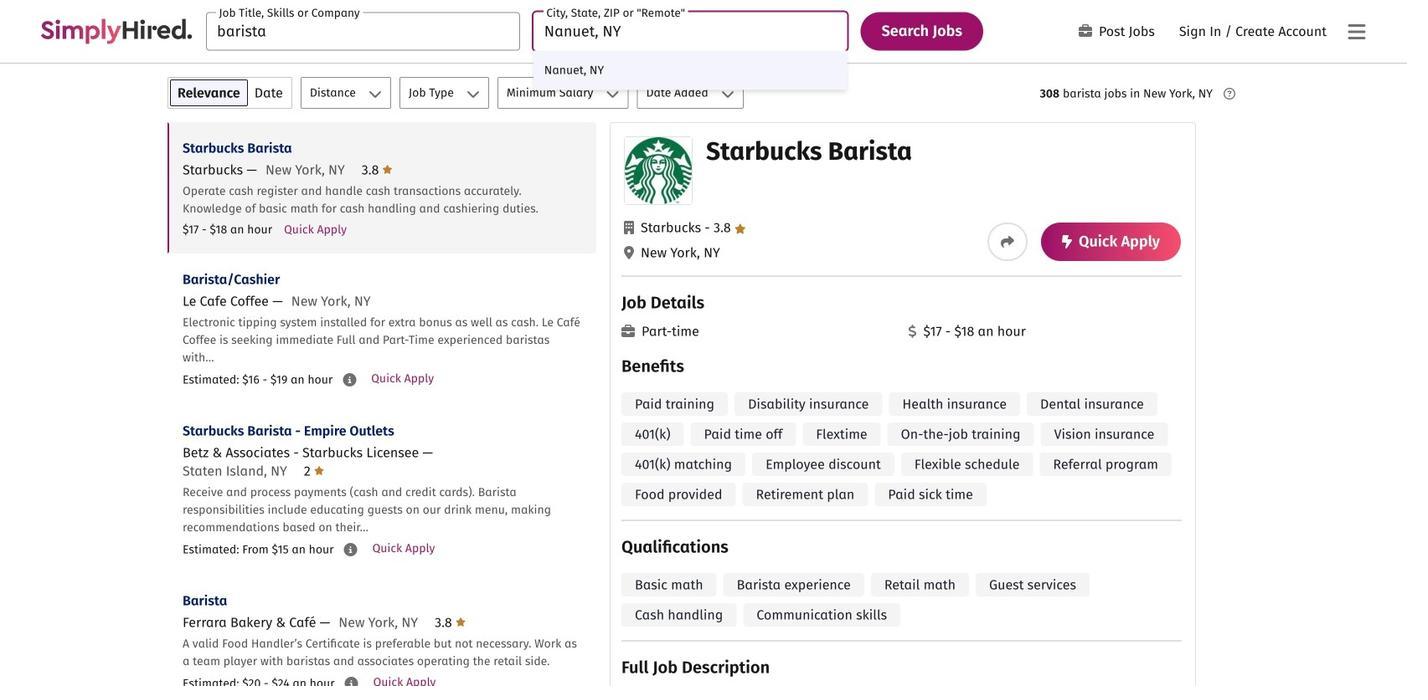 Task type: describe. For each thing, give the bounding box(es) containing it.
company logo for starbucks image
[[625, 137, 692, 204]]

1 vertical spatial job salary disclaimer image
[[344, 544, 357, 557]]

briefcase image
[[621, 325, 635, 338]]

job salary disclaimer image
[[345, 678, 358, 687]]

share this job image
[[1001, 235, 1014, 249]]

sponsored jobs disclaimer image
[[1224, 88, 1235, 100]]

2 vertical spatial 3.8 out of 5 stars element
[[435, 615, 466, 631]]

0 vertical spatial star image
[[734, 224, 746, 234]]



Task type: locate. For each thing, give the bounding box(es) containing it.
1 vertical spatial 3.8 out of 5 stars element
[[701, 220, 746, 236]]

0 vertical spatial job salary disclaimer image
[[343, 374, 356, 387]]

job salary disclaimer image
[[343, 374, 356, 387], [344, 544, 357, 557]]

star image
[[382, 163, 393, 176], [456, 616, 466, 629]]

dollar sign image
[[908, 325, 917, 338]]

0 horizontal spatial 3.8 out of 5 stars element
[[362, 162, 393, 178]]

list
[[168, 122, 596, 687]]

3.8 out of 5 stars element inside starbucks barista element
[[701, 220, 746, 236]]

1 horizontal spatial 3.8 out of 5 stars element
[[435, 615, 466, 631]]

2 horizontal spatial 3.8 out of 5 stars element
[[701, 220, 746, 236]]

0 horizontal spatial star image
[[314, 464, 324, 478]]

simplyhired logo image
[[40, 19, 193, 44]]

2 out of 5 stars element
[[304, 464, 324, 479]]

list box
[[533, 51, 847, 90]]

option
[[534, 52, 846, 89]]

starbucks barista element
[[610, 122, 1196, 687]]

1 horizontal spatial star image
[[734, 224, 746, 234]]

main menu image
[[1348, 22, 1366, 42]]

None field
[[206, 12, 520, 51], [533, 12, 847, 90], [206, 12, 520, 51], [533, 12, 847, 90]]

bolt lightning image
[[1062, 235, 1072, 249]]

location dot image
[[624, 246, 634, 260]]

0 vertical spatial 3.8 out of 5 stars element
[[362, 162, 393, 178]]

None text field
[[206, 12, 520, 51], [533, 12, 847, 51], [206, 12, 520, 51], [533, 12, 847, 51]]

1 horizontal spatial star image
[[456, 616, 466, 629]]

1 vertical spatial star image
[[456, 616, 466, 629]]

0 vertical spatial star image
[[382, 163, 393, 176]]

building image
[[624, 221, 634, 235]]

3.8 out of 5 stars element
[[362, 162, 393, 178], [701, 220, 746, 236], [435, 615, 466, 631]]

0 horizontal spatial star image
[[382, 163, 393, 176]]

star image
[[734, 224, 746, 234], [314, 464, 324, 478]]

1 vertical spatial star image
[[314, 464, 324, 478]]

briefcase image
[[1079, 24, 1092, 38]]



Task type: vqa. For each thing, say whether or not it's contained in the screenshot.
the 2.6 out of 5 stars element
no



